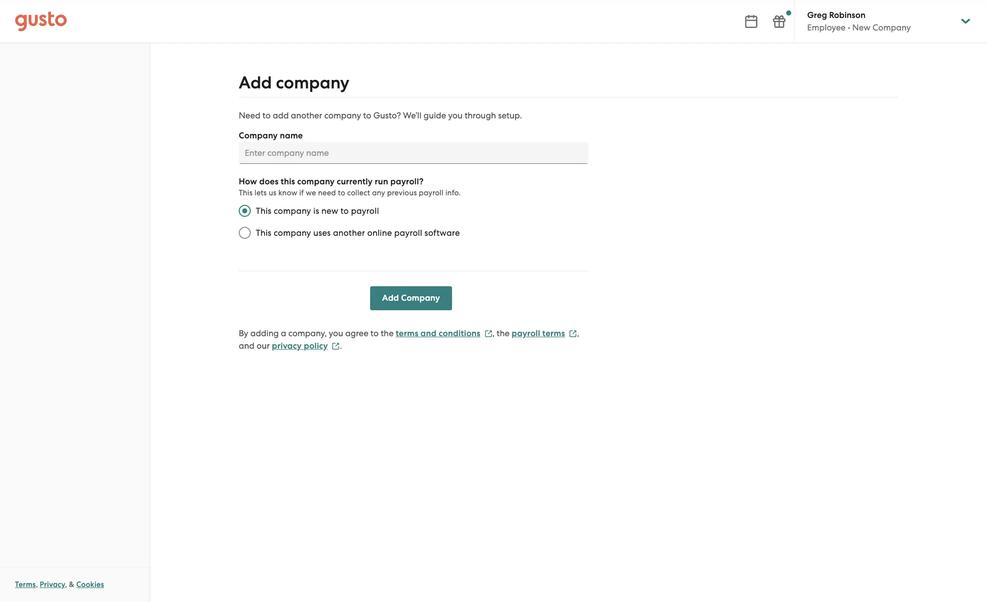 Task type: locate. For each thing, give the bounding box(es) containing it.
agree
[[345, 328, 369, 338]]

add inside button
[[382, 293, 399, 303]]

payroll left the info.
[[419, 188, 444, 197]]

0 horizontal spatial the
[[381, 328, 394, 338]]

0 vertical spatial and
[[421, 328, 437, 339]]

this down "lets"
[[256, 206, 272, 216]]

0 horizontal spatial and
[[239, 341, 255, 351]]

2 terms from the left
[[542, 328, 565, 339]]

1 horizontal spatial terms
[[542, 328, 565, 339]]

, right payroll terms
[[577, 328, 579, 338]]

we
[[306, 188, 316, 197]]

1 vertical spatial and
[[239, 341, 255, 351]]

greg
[[807, 10, 827, 20]]

0 vertical spatial this
[[239, 188, 253, 197]]

terms
[[396, 328, 418, 339], [542, 328, 565, 339]]

to right new
[[341, 206, 349, 216]]

add up the need
[[239, 72, 272, 93]]

0 vertical spatial add
[[239, 72, 272, 93]]

conditions
[[439, 328, 481, 339]]

2 vertical spatial company
[[401, 293, 440, 303]]

0 horizontal spatial terms
[[396, 328, 418, 339]]

company for this company uses another online payroll software
[[274, 228, 311, 238]]

terms and conditions
[[396, 328, 481, 339]]

2 opens in a new tab image from the left
[[569, 330, 577, 338]]

privacy policy
[[272, 341, 328, 351]]

2 vertical spatial this
[[256, 228, 272, 238]]

to left add
[[263, 110, 271, 120]]

, left &
[[65, 580, 67, 589]]

opens in a new tab image inside payroll terms link
[[569, 330, 577, 338]]

1 horizontal spatial another
[[333, 228, 365, 238]]

this company is new to payroll
[[256, 206, 379, 216]]

another for online
[[333, 228, 365, 238]]

1 vertical spatial add
[[382, 293, 399, 303]]

and down "by" at the bottom left of the page
[[239, 341, 255, 351]]

opens in a new tab image right conditions
[[485, 330, 493, 338]]

1 vertical spatial this
[[256, 206, 272, 216]]

0 horizontal spatial opens in a new tab image
[[485, 330, 493, 338]]

and inside , and our
[[239, 341, 255, 351]]

previous
[[387, 188, 417, 197]]

you right guide
[[448, 110, 463, 120]]

to right need
[[338, 188, 345, 197]]

guide
[[424, 110, 446, 120]]

you
[[448, 110, 463, 120], [329, 328, 343, 338]]

company,
[[288, 328, 327, 338]]

this
[[281, 176, 295, 187]]

company inside button
[[401, 293, 440, 303]]

run
[[375, 176, 388, 187]]

you up opens in a new tab icon
[[329, 328, 343, 338]]

name
[[280, 130, 303, 141]]

1 horizontal spatial add
[[382, 293, 399, 303]]

another for company
[[291, 110, 322, 120]]

payroll?
[[390, 176, 424, 187]]

the right agree
[[381, 328, 394, 338]]

opens in a new tab image right payroll terms
[[569, 330, 577, 338]]

opens in a new tab image
[[485, 330, 493, 338], [569, 330, 577, 338]]

company left uses
[[274, 228, 311, 238]]

company name
[[239, 130, 303, 141]]

1 horizontal spatial company
[[401, 293, 440, 303]]

company
[[873, 22, 911, 32], [239, 130, 278, 141], [401, 293, 440, 303]]

company for add company
[[276, 72, 349, 93]]

uses
[[313, 228, 331, 238]]

1 horizontal spatial the
[[497, 328, 510, 338]]

0 vertical spatial another
[[291, 110, 322, 120]]

2 horizontal spatial company
[[873, 22, 911, 32]]

opens in a new tab image inside terms and conditions link
[[485, 330, 493, 338]]

through
[[465, 110, 496, 120]]

the
[[381, 328, 394, 338], [497, 328, 510, 338]]

, inside , and our
[[577, 328, 579, 338]]

add
[[239, 72, 272, 93], [382, 293, 399, 303]]

1 vertical spatial you
[[329, 328, 343, 338]]

1 horizontal spatial you
[[448, 110, 463, 120]]

robinson
[[829, 10, 866, 20]]

is
[[313, 206, 319, 216]]

company up add
[[276, 72, 349, 93]]

add for add company
[[239, 72, 272, 93]]

and left conditions
[[421, 328, 437, 339]]

company up we
[[297, 176, 335, 187]]

,
[[493, 328, 495, 338], [577, 328, 579, 338], [36, 580, 38, 589], [65, 580, 67, 589]]

does
[[259, 176, 279, 187]]

this company uses another online payroll software
[[256, 228, 460, 238]]

0 vertical spatial you
[[448, 110, 463, 120]]

software
[[425, 228, 460, 238]]

need
[[318, 188, 336, 197]]

company up terms and conditions on the left
[[401, 293, 440, 303]]

and for conditions
[[421, 328, 437, 339]]

payroll
[[419, 188, 444, 197], [351, 206, 379, 216], [394, 228, 422, 238], [512, 328, 540, 339]]

1 vertical spatial another
[[333, 228, 365, 238]]

add
[[273, 110, 289, 120]]

0 vertical spatial company
[[873, 22, 911, 32]]

policy
[[304, 341, 328, 351]]

1 opens in a new tab image from the left
[[485, 330, 493, 338]]

another up name
[[291, 110, 322, 120]]

company down the need
[[239, 130, 278, 141]]

and for our
[[239, 341, 255, 351]]

us
[[269, 188, 277, 197]]

lets
[[255, 188, 267, 197]]

0 horizontal spatial company
[[239, 130, 278, 141]]

if
[[299, 188, 304, 197]]

gusto?
[[373, 110, 401, 120]]

0 horizontal spatial add
[[239, 72, 272, 93]]

and
[[421, 328, 437, 339], [239, 341, 255, 351]]

opens in a new tab image
[[332, 342, 340, 350]]

add up , and our
[[382, 293, 399, 303]]

this for this company is new to payroll
[[256, 206, 272, 216]]

this
[[239, 188, 253, 197], [256, 206, 272, 216], [256, 228, 272, 238]]

need
[[239, 110, 261, 120]]

greg robinson employee • new company
[[807, 10, 911, 32]]

collect
[[347, 188, 370, 197]]

payroll right online
[[394, 228, 422, 238]]

company right new in the top of the page
[[873, 22, 911, 32]]

we'll
[[403, 110, 422, 120]]

cookies
[[76, 580, 104, 589]]

1 horizontal spatial and
[[421, 328, 437, 339]]

to
[[263, 110, 271, 120], [363, 110, 371, 120], [338, 188, 345, 197], [341, 206, 349, 216], [371, 328, 379, 338]]

company down the know
[[274, 206, 311, 216]]

This company uses another online payroll software radio
[[234, 222, 256, 244]]

this down how
[[239, 188, 253, 197]]

company
[[276, 72, 349, 93], [324, 110, 361, 120], [297, 176, 335, 187], [274, 206, 311, 216], [274, 228, 311, 238]]

company inside greg robinson employee • new company
[[873, 22, 911, 32]]

a
[[281, 328, 286, 338]]

1 vertical spatial company
[[239, 130, 278, 141]]

employee
[[807, 22, 846, 32]]

the left payroll terms
[[497, 328, 510, 338]]

another
[[291, 110, 322, 120], [333, 228, 365, 238]]

1 terms from the left
[[396, 328, 418, 339]]

new
[[321, 206, 338, 216]]

another right uses
[[333, 228, 365, 238]]

0 horizontal spatial another
[[291, 110, 322, 120]]

payroll inside the how does this company currently run payroll? this lets us know if we need to collect any previous payroll info.
[[419, 188, 444, 197]]

this down the this company is new to payroll option
[[256, 228, 272, 238]]

1 horizontal spatial opens in a new tab image
[[569, 330, 577, 338]]

2 the from the left
[[497, 328, 510, 338]]



Task type: vqa. For each thing, say whether or not it's contained in the screenshot.
the left "Up"
no



Task type: describe. For each thing, give the bounding box(es) containing it.
, the
[[493, 328, 510, 338]]

privacy
[[40, 580, 65, 589]]

payroll down collect on the left of page
[[351, 206, 379, 216]]

company left gusto?
[[324, 110, 361, 120]]

adding
[[250, 328, 279, 338]]

this for this company uses another online payroll software
[[256, 228, 272, 238]]

Company name field
[[239, 142, 589, 164]]

terms
[[15, 580, 36, 589]]

payroll right , the
[[512, 328, 540, 339]]

home image
[[15, 11, 67, 31]]

company inside the how does this company currently run payroll? this lets us know if we need to collect any previous payroll info.
[[297, 176, 335, 187]]

terms link
[[15, 580, 36, 589]]

company for this company is new to payroll
[[274, 206, 311, 216]]

, right conditions
[[493, 328, 495, 338]]

how does this company currently run payroll? this lets us know if we need to collect any previous payroll info.
[[239, 176, 461, 197]]

.
[[340, 341, 342, 351]]

this inside the how does this company currently run payroll? this lets us know if we need to collect any previous payroll info.
[[239, 188, 253, 197]]

opens in a new tab image for payroll terms
[[569, 330, 577, 338]]

payroll terms link
[[512, 328, 577, 339]]

by adding a company, you agree to the
[[239, 328, 394, 338]]

info.
[[446, 188, 461, 197]]

need to add another company to gusto? we'll guide you through setup.
[[239, 110, 522, 120]]

privacy
[[272, 341, 302, 351]]

&
[[69, 580, 74, 589]]

terms and conditions link
[[396, 328, 493, 339]]

gusto navigation element
[[0, 43, 149, 83]]

currently
[[337, 176, 373, 187]]

This company is new to payroll radio
[[234, 200, 256, 222]]

cookies button
[[76, 579, 104, 591]]

opens in a new tab image for terms and conditions
[[485, 330, 493, 338]]

privacy policy link
[[272, 341, 340, 351]]

our
[[257, 341, 270, 351]]

add company button
[[370, 286, 452, 310]]

any
[[372, 188, 385, 197]]

by
[[239, 328, 248, 338]]

know
[[278, 188, 297, 197]]

0 horizontal spatial you
[[329, 328, 343, 338]]

1 the from the left
[[381, 328, 394, 338]]

add company
[[382, 293, 440, 303]]

new
[[852, 22, 871, 32]]

to right agree
[[371, 328, 379, 338]]

setup.
[[498, 110, 522, 120]]

to inside the how does this company currently run payroll? this lets us know if we need to collect any previous payroll info.
[[338, 188, 345, 197]]

•
[[848, 22, 850, 32]]

payroll terms
[[512, 328, 565, 339]]

to left gusto?
[[363, 110, 371, 120]]

, left 'privacy'
[[36, 580, 38, 589]]

add company
[[239, 72, 349, 93]]

how
[[239, 176, 257, 187]]

privacy link
[[40, 580, 65, 589]]

online
[[367, 228, 392, 238]]

terms , privacy , & cookies
[[15, 580, 104, 589]]

add for add company
[[382, 293, 399, 303]]

, and our
[[239, 328, 579, 351]]



